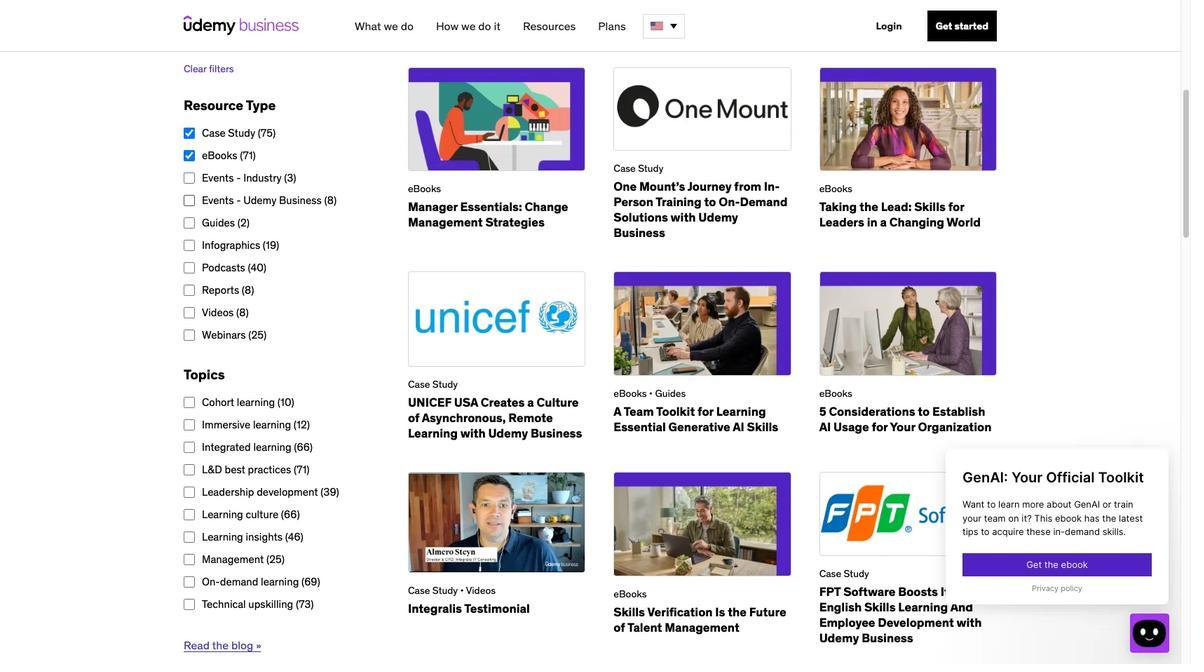 Task type: locate. For each thing, give the bounding box(es) containing it.
the left blog
[[212, 638, 229, 652]]

of
[[408, 411, 420, 426], [614, 620, 625, 636]]

0 horizontal spatial management
[[202, 552, 264, 566]]

the inside ebooks taking the lead: skills for leaders in a changing world
[[860, 199, 879, 215]]

its
[[941, 584, 956, 600]]

learning down boosts at bottom
[[899, 600, 949, 615]]

the up in
[[860, 199, 879, 215]]

2 we from the left
[[462, 19, 476, 33]]

1 vertical spatial (66)
[[281, 508, 300, 521]]

guides up toolkit
[[655, 387, 686, 400]]

0 horizontal spatial we
[[384, 19, 398, 33]]

udemy inside the case study one mount's journey from in- person training to on-demand solutions with udemy business
[[699, 210, 739, 225]]

study up integralis
[[433, 585, 458, 597]]

Webinars (25) checkbox
[[184, 330, 195, 341]]

udemy down industry
[[244, 193, 277, 207]]

skills inside ebooks taking the lead: skills for leaders in a changing world
[[915, 199, 946, 215]]

menu navigation
[[344, 0, 998, 52]]

lead:
[[882, 199, 912, 215]]

1 horizontal spatial ai
[[820, 420, 832, 435]]

1 vertical spatial a
[[528, 395, 534, 411]]

(66) down the development
[[281, 508, 300, 521]]

• up "team"
[[649, 387, 653, 400]]

2 vertical spatial (8)
[[236, 306, 249, 319]]

1 horizontal spatial •
[[649, 387, 653, 400]]

• up integralis testimonial link
[[460, 585, 464, 597]]

0 horizontal spatial ai
[[733, 419, 745, 435]]

1 vertical spatial (8)
[[242, 283, 254, 296]]

0 vertical spatial with
[[671, 210, 696, 225]]

- for udemy
[[237, 193, 241, 207]]

skills up talent
[[614, 605, 645, 620]]

Search resources ... text field
[[174, 18, 370, 45]]

case for unicef
[[408, 378, 430, 391]]

development
[[257, 485, 318, 498]]

5 considerations to establish ai usage for your organization link
[[820, 404, 992, 435]]

we right what
[[384, 19, 398, 33]]

creates
[[481, 395, 525, 411]]

case inside case study • videos integralis testimonial
[[408, 585, 430, 597]]

1 vertical spatial •
[[460, 585, 464, 597]]

0 vertical spatial •
[[649, 387, 653, 400]]

(25)
[[249, 328, 267, 341], [267, 552, 285, 566]]

skills right generative
[[748, 419, 779, 435]]

guides inside ebooks • guides a team toolkit for learning essential generative ai skills
[[655, 387, 686, 400]]

plans button
[[593, 13, 632, 39]]

(66) down (12)
[[294, 440, 313, 454]]

0 vertical spatial for
[[949, 199, 965, 215]]

demand
[[220, 575, 258, 588]]

how we do it button
[[431, 13, 506, 39]]

for inside ebooks taking the lead: skills for leaders in a changing world
[[949, 199, 965, 215]]

study for •
[[433, 585, 458, 597]]

do left it
[[479, 19, 491, 33]]

ebooks for (71)
[[202, 148, 237, 162]]

study up unicef
[[433, 378, 458, 391]]

0 vertical spatial -
[[237, 171, 241, 184]]

do right what
[[401, 19, 414, 33]]

what we do
[[355, 19, 414, 33]]

taking
[[820, 199, 857, 215]]

talent
[[628, 620, 663, 636]]

videos (8)
[[202, 306, 249, 319]]

case inside case study fpt software boosts its english skills learning and employee development with udemy business
[[820, 567, 842, 580]]

your
[[891, 420, 916, 435]]

we right the how
[[462, 19, 476, 33]]

1 horizontal spatial for
[[872, 420, 888, 435]]

learning down (10)
[[253, 418, 291, 431]]

learning
[[237, 395, 275, 409], [253, 418, 291, 431], [254, 440, 292, 454], [261, 575, 299, 588]]

2 - from the top
[[237, 193, 241, 207]]

practices
[[248, 463, 291, 476]]

-
[[237, 171, 241, 184], [237, 193, 241, 207]]

2 vertical spatial the
[[212, 638, 229, 652]]

guides
[[202, 216, 235, 229], [655, 387, 686, 400]]

ai down '5'
[[820, 420, 832, 435]]

training
[[656, 194, 702, 210]]

cohort
[[202, 395, 234, 409]]

read the blog » link
[[184, 638, 261, 652]]

study up software
[[844, 567, 870, 580]]

case for fpt
[[820, 567, 842, 580]]

1 horizontal spatial on-
[[719, 194, 740, 210]]

Leadership development (39) checkbox
[[184, 487, 195, 498]]

learning up immersive learning (12)
[[237, 395, 275, 409]]

0 vertical spatial of
[[408, 411, 420, 426]]

events for events - industry (3)
[[202, 171, 234, 184]]

study
[[228, 126, 255, 139], [638, 162, 664, 175], [433, 378, 458, 391], [844, 567, 870, 580], [433, 585, 458, 597]]

business down solutions
[[614, 225, 666, 241]]

1 horizontal spatial management
[[408, 215, 483, 230]]

1 events from the top
[[202, 171, 234, 184]]

ebooks inside ebooks 5 considerations to establish ai usage for your organization
[[820, 387, 853, 400]]

case up unicef
[[408, 378, 430, 391]]

infographics
[[202, 238, 260, 251]]

for up generative
[[698, 404, 714, 419]]

ai inside ebooks • guides a team toolkit for learning essential generative ai skills
[[733, 419, 745, 435]]

•
[[649, 387, 653, 400], [460, 585, 464, 597]]

management down manager
[[408, 215, 483, 230]]

business down "development"
[[862, 631, 914, 646]]

business inside case study unicef usa creates a culture of asynchronous, remote learning with udemy business
[[531, 426, 583, 442]]

on-demand learning (69)
[[202, 575, 320, 588]]

1 vertical spatial the
[[728, 605, 747, 620]]

with down training
[[671, 210, 696, 225]]

of inside ebooks skills verification is the future of talent management
[[614, 620, 625, 636]]

learning down unicef
[[408, 426, 458, 442]]

mount's
[[640, 179, 686, 194]]

videos down reports
[[202, 306, 234, 319]]

(8) for reports (8)
[[242, 283, 254, 296]]

study up mount's
[[638, 162, 664, 175]]

skills verification is the future of talent management link
[[614, 605, 787, 636]]

udemy inside case study fpt software boosts its english skills learning and employee development with udemy business
[[820, 631, 860, 646]]

podcasts (40)
[[202, 261, 267, 274]]

0 vertical spatial to
[[705, 194, 717, 210]]

resource
[[184, 96, 244, 113]]

do inside popup button
[[479, 19, 491, 33]]

2 horizontal spatial management
[[665, 620, 740, 636]]

(66)
[[294, 440, 313, 454], [281, 508, 300, 521]]

immersive learning (12)
[[202, 418, 310, 431]]

1 vertical spatial for
[[698, 404, 714, 419]]

0 horizontal spatial a
[[528, 395, 534, 411]]

0 horizontal spatial of
[[408, 411, 420, 426]]

1 vertical spatial (25)
[[267, 552, 285, 566]]

(73)
[[296, 597, 314, 611]]

1 horizontal spatial the
[[728, 605, 747, 620]]

get started
[[936, 20, 989, 32]]

events up guides (2)
[[202, 193, 234, 207]]

to down journey
[[705, 194, 717, 210]]

ebooks up "team"
[[614, 387, 647, 400]]

videos inside case study • videos integralis testimonial
[[466, 585, 496, 597]]

a right in
[[881, 215, 887, 230]]

(25) right webinars
[[249, 328, 267, 341]]

integralis
[[408, 601, 462, 617]]

we inside popup button
[[462, 19, 476, 33]]

1 horizontal spatial do
[[479, 19, 491, 33]]

ebooks down case study (75)
[[202, 148, 237, 162]]

learning up practices at the left
[[254, 440, 292, 454]]

0 vertical spatial management
[[408, 215, 483, 230]]

guides left (2)
[[202, 216, 235, 229]]

0 vertical spatial events
[[202, 171, 234, 184]]

1 vertical spatial events
[[202, 193, 234, 207]]

we inside popup button
[[384, 19, 398, 33]]

5
[[820, 404, 827, 419]]

a up remote at the left bottom of the page
[[528, 395, 534, 411]]

ebooks up manager
[[408, 183, 441, 195]]

demand
[[740, 194, 788, 210]]

events
[[202, 171, 234, 184], [202, 193, 234, 207]]

- left industry
[[237, 171, 241, 184]]

2 vertical spatial management
[[665, 620, 740, 636]]

case inside case study unicef usa creates a culture of asynchronous, remote learning with udemy business
[[408, 378, 430, 391]]

(71) up the development
[[294, 463, 310, 476]]

0 vertical spatial the
[[860, 199, 879, 215]]

udemy down journey
[[699, 210, 739, 225]]

reports (8)
[[202, 283, 254, 296]]

skills inside ebooks • guides a team toolkit for learning essential generative ai skills
[[748, 419, 779, 435]]

udemy inside case study unicef usa creates a culture of asynchronous, remote learning with udemy business
[[489, 426, 528, 442]]

best
[[225, 463, 246, 476]]

(25) down insights
[[267, 552, 285, 566]]

Infographics (19) checkbox
[[184, 240, 195, 251]]

type
[[246, 96, 276, 113]]

ai right generative
[[733, 419, 745, 435]]

1 do from the left
[[401, 19, 414, 33]]

learning for immersive
[[253, 418, 291, 431]]

for up world
[[949, 199, 965, 215]]

0 horizontal spatial (71)
[[240, 148, 256, 162]]

events down ebooks (71)
[[202, 171, 234, 184]]

business down '(3)' in the left top of the page
[[279, 193, 322, 207]]

ebooks inside ebooks manager essentials: change management strategies
[[408, 183, 441, 195]]

of left talent
[[614, 620, 625, 636]]

ebooks up talent
[[614, 588, 647, 601]]

l&d
[[202, 463, 222, 476]]

1 we from the left
[[384, 19, 398, 33]]

learning inside ebooks • guides a team toolkit for learning essential generative ai skills
[[717, 404, 766, 419]]

1 vertical spatial videos
[[466, 585, 496, 597]]

do for what we do
[[401, 19, 414, 33]]

software
[[844, 584, 896, 600]]

to
[[705, 194, 717, 210], [919, 404, 930, 419]]

study for (75)
[[228, 126, 255, 139]]

to up the "organization"
[[919, 404, 930, 419]]

0 horizontal spatial do
[[401, 19, 414, 33]]

2 vertical spatial for
[[872, 420, 888, 435]]

udemy down remote at the left bottom of the page
[[489, 426, 528, 442]]

0 vertical spatial (8)
[[324, 193, 337, 207]]

case right case study (75) option
[[202, 126, 226, 139]]

topics
[[184, 366, 225, 383]]

0 vertical spatial guides
[[202, 216, 235, 229]]

skills up changing
[[915, 199, 946, 215]]

of down unicef
[[408, 411, 420, 426]]

1 vertical spatial -
[[237, 193, 241, 207]]

testimonial
[[465, 601, 530, 617]]

management (25)
[[202, 552, 285, 566]]

0 horizontal spatial for
[[698, 404, 714, 419]]

(71) up events - industry (3)
[[240, 148, 256, 162]]

boosts
[[899, 584, 939, 600]]

(8) for videos (8)
[[236, 306, 249, 319]]

udemy business image
[[184, 15, 299, 35]]

0 horizontal spatial guides
[[202, 216, 235, 229]]

2 horizontal spatial the
[[860, 199, 879, 215]]

(2)
[[238, 216, 250, 229]]

1 vertical spatial guides
[[655, 387, 686, 400]]

a
[[614, 404, 622, 419]]

skills down software
[[865, 600, 896, 615]]

1 vertical spatial (71)
[[294, 463, 310, 476]]

management down the is
[[665, 620, 740, 636]]

learning inside case study fpt software boosts its english skills learning and employee development with udemy business
[[899, 600, 949, 615]]

case study (75)
[[202, 126, 276, 139]]

0 vertical spatial on-
[[719, 194, 740, 210]]

(66) for learning culture (66)
[[281, 508, 300, 521]]

solutions
[[614, 210, 668, 225]]

management up demand
[[202, 552, 264, 566]]

plans
[[599, 19, 626, 33]]

0 horizontal spatial the
[[212, 638, 229, 652]]

1 horizontal spatial a
[[881, 215, 887, 230]]

toolkit
[[657, 404, 695, 419]]

0 vertical spatial a
[[881, 215, 887, 230]]

0 vertical spatial videos
[[202, 306, 234, 319]]

Cohort learning (10) checkbox
[[184, 397, 195, 408]]

(40)
[[248, 261, 267, 274]]

1 horizontal spatial with
[[671, 210, 696, 225]]

podcasts
[[202, 261, 245, 274]]

1 vertical spatial of
[[614, 620, 625, 636]]

(19)
[[263, 238, 279, 251]]

case up fpt
[[820, 567, 842, 580]]

do
[[401, 19, 414, 33], [479, 19, 491, 33]]

skills
[[915, 199, 946, 215], [748, 419, 779, 435], [865, 600, 896, 615], [614, 605, 645, 620]]

1 horizontal spatial of
[[614, 620, 625, 636]]

0 horizontal spatial •
[[460, 585, 464, 597]]

videos
[[202, 306, 234, 319], [466, 585, 496, 597]]

clear
[[184, 62, 207, 75]]

1 horizontal spatial (71)
[[294, 463, 310, 476]]

ebooks for taking
[[820, 183, 853, 195]]

(46)
[[285, 530, 304, 543]]

do for how we do it
[[479, 19, 491, 33]]

videos up integralis testimonial link
[[466, 585, 496, 597]]

with down asynchronous,
[[461, 426, 486, 442]]

on- down the from
[[719, 194, 740, 210]]

0 horizontal spatial with
[[461, 426, 486, 442]]

management
[[408, 215, 483, 230], [202, 552, 264, 566], [665, 620, 740, 636]]

on- right on-demand learning (69) checkbox
[[202, 575, 220, 588]]

with down and
[[957, 615, 982, 631]]

study inside case study unicef usa creates a culture of asynchronous, remote learning with udemy business
[[433, 378, 458, 391]]

what we do button
[[349, 13, 419, 39]]

ebooks up '5'
[[820, 387, 853, 400]]

study inside case study fpt software boosts its english skills learning and employee development with udemy business
[[844, 567, 870, 580]]

learning up generative
[[717, 404, 766, 419]]

ebooks inside ebooks • guides a team toolkit for learning essential generative ai skills
[[614, 387, 647, 400]]

taking the lead: skills for leaders in a changing world link
[[820, 199, 981, 230]]

reports
[[202, 283, 239, 296]]

a
[[881, 215, 887, 230], [528, 395, 534, 411]]

2 vertical spatial with
[[957, 615, 982, 631]]

(66) for integrated learning (66)
[[294, 440, 313, 454]]

skills inside case study fpt software boosts its english skills learning and employee development with udemy business
[[865, 600, 896, 615]]

1 vertical spatial with
[[461, 426, 486, 442]]

case inside the case study one mount's journey from in- person training to on-demand solutions with udemy business
[[614, 162, 636, 175]]

ebooks up taking
[[820, 183, 853, 195]]

1 vertical spatial to
[[919, 404, 930, 419]]

1 horizontal spatial we
[[462, 19, 476, 33]]

1 horizontal spatial guides
[[655, 387, 686, 400]]

with inside case study fpt software boosts its english skills learning and employee development with udemy business
[[957, 615, 982, 631]]

1 vertical spatial on-
[[202, 575, 220, 588]]

2 horizontal spatial for
[[949, 199, 965, 215]]

1 horizontal spatial to
[[919, 404, 930, 419]]

for down considerations
[[872, 420, 888, 435]]

2 do from the left
[[479, 19, 491, 33]]

culture
[[246, 508, 279, 521]]

case
[[202, 126, 226, 139], [614, 162, 636, 175], [408, 378, 430, 391], [820, 567, 842, 580], [408, 585, 430, 597]]

case for one
[[614, 162, 636, 175]]

study left (75)
[[228, 126, 255, 139]]

2 events from the top
[[202, 193, 234, 207]]

ebooks inside ebooks taking the lead: skills for leaders in a changing world
[[820, 183, 853, 195]]

immersive
[[202, 418, 251, 431]]

ebooks inside ebooks skills verification is the future of talent management
[[614, 588, 647, 601]]

0 vertical spatial (66)
[[294, 440, 313, 454]]

management inside ebooks manager essentials: change management strategies
[[408, 215, 483, 230]]

do inside popup button
[[401, 19, 414, 33]]

world
[[947, 215, 981, 230]]

• inside case study • videos integralis testimonial
[[460, 585, 464, 597]]

udemy down employee
[[820, 631, 860, 646]]

study for unicef
[[433, 378, 458, 391]]

study inside the case study one mount's journey from in- person training to on-demand solutions with udemy business
[[638, 162, 664, 175]]

business down remote at the left bottom of the page
[[531, 426, 583, 442]]

study inside case study • videos integralis testimonial
[[433, 585, 458, 597]]

- up (2)
[[237, 193, 241, 207]]

with
[[671, 210, 696, 225], [461, 426, 486, 442], [957, 615, 982, 631]]

the right the is
[[728, 605, 747, 620]]

fpt
[[820, 584, 841, 600]]

0 horizontal spatial to
[[705, 194, 717, 210]]

case up integralis
[[408, 585, 430, 597]]

webinars
[[202, 328, 246, 341]]

1 horizontal spatial videos
[[466, 585, 496, 597]]

case up the one
[[614, 162, 636, 175]]

Case Study (75) checkbox
[[184, 127, 195, 139]]

a inside ebooks taking the lead: skills for leaders in a changing world
[[881, 215, 887, 230]]

2 horizontal spatial with
[[957, 615, 982, 631]]

ai inside ebooks 5 considerations to establish ai usage for your organization
[[820, 420, 832, 435]]

1 - from the top
[[237, 171, 241, 184]]

0 vertical spatial (25)
[[249, 328, 267, 341]]



Task type: describe. For each thing, give the bounding box(es) containing it.
team
[[624, 404, 654, 419]]

of inside case study unicef usa creates a culture of asynchronous, remote learning with udemy business
[[408, 411, 420, 426]]

we for what
[[384, 19, 398, 33]]

learning for integrated
[[254, 440, 292, 454]]

webinars (25)
[[202, 328, 267, 341]]

eBooks (71) checkbox
[[184, 150, 195, 161]]

insights
[[246, 530, 283, 543]]

we for how
[[462, 19, 476, 33]]

(25) for webinars (25)
[[249, 328, 267, 341]]

read the blog »
[[184, 638, 261, 652]]

ebooks for 5
[[820, 387, 853, 400]]

management inside ebooks skills verification is the future of talent management
[[665, 620, 740, 636]]

resources
[[523, 19, 576, 33]]

person
[[614, 194, 654, 210]]

Reports (8) checkbox
[[184, 285, 195, 296]]

ebooks skills verification is the future of talent management
[[614, 588, 787, 636]]

ebooks taking the lead: skills for leaders in a changing world
[[820, 183, 981, 230]]

usage
[[834, 420, 870, 435]]

read
[[184, 638, 210, 652]]

cohort learning (10)
[[202, 395, 295, 409]]

• inside ebooks • guides a team toolkit for learning essential generative ai skills
[[649, 387, 653, 400]]

future
[[750, 605, 787, 620]]

from
[[735, 179, 762, 194]]

journey
[[688, 179, 732, 194]]

learning down leadership
[[202, 508, 243, 521]]

learning inside case study unicef usa creates a culture of asynchronous, remote learning with udemy business
[[408, 426, 458, 442]]

it
[[494, 19, 501, 33]]

case study • videos integralis testimonial
[[408, 585, 530, 617]]

the inside ebooks skills verification is the future of talent management
[[728, 605, 747, 620]]

Guides (2) checkbox
[[184, 217, 195, 229]]

Technical upskilling (73) checkbox
[[184, 599, 195, 610]]

Immersive learning (12) checkbox
[[184, 419, 195, 431]]

strategies
[[486, 215, 545, 230]]

login button
[[868, 11, 911, 41]]

L&D best practices (71) checkbox
[[184, 464, 195, 475]]

fpt software boosts its english skills learning and employee development with udemy business link
[[820, 584, 982, 646]]

0 horizontal spatial on-
[[202, 575, 220, 588]]

ebooks • guides a team toolkit for learning essential generative ai skills
[[614, 387, 779, 435]]

clear filters
[[184, 62, 234, 75]]

resources
[[479, 28, 562, 49]]

Learning insights (46) checkbox
[[184, 532, 195, 543]]

essential
[[614, 419, 666, 435]]

business inside case study fpt software boosts its english skills learning and employee development with udemy business
[[862, 631, 914, 646]]

get started link
[[928, 11, 998, 41]]

to inside ebooks 5 considerations to establish ai usage for your organization
[[919, 404, 930, 419]]

On-demand learning (69) checkbox
[[184, 576, 195, 588]]

culture
[[537, 395, 579, 411]]

one
[[614, 179, 637, 194]]

explore
[[408, 28, 476, 49]]

integrated
[[202, 440, 251, 454]]

study for fpt
[[844, 567, 870, 580]]

study for one
[[638, 162, 664, 175]]

generative
[[669, 419, 731, 435]]

case study fpt software boosts its english skills learning and employee development with udemy business
[[820, 567, 982, 646]]

usa
[[454, 395, 478, 411]]

case for •
[[408, 585, 430, 597]]

learning up management (25)
[[202, 530, 243, 543]]

ebooks manager essentials: change management strategies
[[408, 183, 569, 230]]

on- inside the case study one mount's journey from in- person training to on-demand solutions with udemy business
[[719, 194, 740, 210]]

one mount's journey from in- person training to on-demand solutions with udemy business link
[[614, 179, 788, 241]]

(39)
[[321, 485, 339, 498]]

Management (25) checkbox
[[184, 554, 195, 565]]

to inside the case study one mount's journey from in- person training to on-demand solutions with udemy business
[[705, 194, 717, 210]]

for inside ebooks • guides a team toolkit for learning essential generative ai skills
[[698, 404, 714, 419]]

verification
[[648, 605, 713, 620]]

leadership
[[202, 485, 254, 498]]

integralis testimonial link
[[408, 601, 530, 617]]

clear filters link
[[184, 62, 234, 75]]

in-
[[765, 179, 780, 194]]

change
[[525, 199, 569, 215]]

ebooks for manager
[[408, 183, 441, 195]]

technical upskilling (73)
[[202, 597, 314, 611]]

establish
[[933, 404, 986, 419]]

leadership development (39)
[[202, 485, 339, 498]]

in
[[868, 215, 878, 230]]

infographics (19)
[[202, 238, 279, 251]]

learning up the upskilling at left bottom
[[261, 575, 299, 588]]

ebooks (71)
[[202, 148, 256, 162]]

for inside ebooks 5 considerations to establish ai usage for your organization
[[872, 420, 888, 435]]

english
[[820, 600, 862, 615]]

unicef usa creates a culture of asynchronous, remote learning with udemy business link
[[408, 395, 583, 442]]

resources button
[[518, 13, 582, 39]]

changing
[[890, 215, 945, 230]]

blog
[[231, 638, 253, 652]]

a inside case study unicef usa creates a culture of asynchronous, remote learning with udemy business
[[528, 395, 534, 411]]

case for (75)
[[202, 126, 226, 139]]

explore resources
[[408, 28, 562, 49]]

skills inside ebooks skills verification is the future of talent management
[[614, 605, 645, 620]]

»
[[256, 638, 261, 652]]

ebooks for •
[[614, 387, 647, 400]]

leaders
[[820, 215, 865, 230]]

considerations
[[829, 404, 916, 419]]

- for industry
[[237, 171, 241, 184]]

and
[[951, 600, 974, 615]]

technical
[[202, 597, 246, 611]]

remote
[[509, 411, 553, 426]]

development
[[879, 615, 955, 631]]

(75)
[[258, 126, 276, 139]]

146
[[947, 33, 962, 45]]

(25) for management (25)
[[267, 552, 285, 566]]

ebooks for skills
[[614, 588, 647, 601]]

Podcasts (40) checkbox
[[184, 262, 195, 273]]

business inside the case study one mount's journey from in- person training to on-demand solutions with udemy business
[[614, 225, 666, 241]]

1 vertical spatial management
[[202, 552, 264, 566]]

get
[[936, 20, 953, 32]]

learning for cohort
[[237, 395, 275, 409]]

Events - Udemy Business (8) checkbox
[[184, 195, 195, 206]]

results
[[965, 33, 998, 45]]

learning culture (66)
[[202, 508, 300, 521]]

guides (2)
[[202, 216, 250, 229]]

unicef
[[408, 395, 452, 411]]

learning insights (46)
[[202, 530, 304, 543]]

0 horizontal spatial videos
[[202, 306, 234, 319]]

with inside the case study one mount's journey from in- person training to on-demand solutions with udemy business
[[671, 210, 696, 225]]

Events - Industry (3) checkbox
[[184, 172, 195, 184]]

ebooks 5 considerations to establish ai usage for your organization
[[820, 387, 992, 435]]

case study unicef usa creates a culture of asynchronous, remote learning with udemy business
[[408, 378, 583, 442]]

organization
[[919, 420, 992, 435]]

how
[[436, 19, 459, 33]]

Videos (8) checkbox
[[184, 307, 195, 318]]

with inside case study unicef usa creates a culture of asynchronous, remote learning with udemy business
[[461, 426, 486, 442]]

how we do it
[[436, 19, 501, 33]]

started
[[955, 20, 989, 32]]

Learning culture (66) checkbox
[[184, 509, 195, 520]]

integrated learning (66)
[[202, 440, 313, 454]]

0 vertical spatial (71)
[[240, 148, 256, 162]]

events for events - udemy business (8)
[[202, 193, 234, 207]]

Integrated learning (66) checkbox
[[184, 442, 195, 453]]



Task type: vqa. For each thing, say whether or not it's contained in the screenshot.
Business within the Case Study One Mount's Journey from In- Person Training to On-Demand Solutions with Udemy Business
yes



